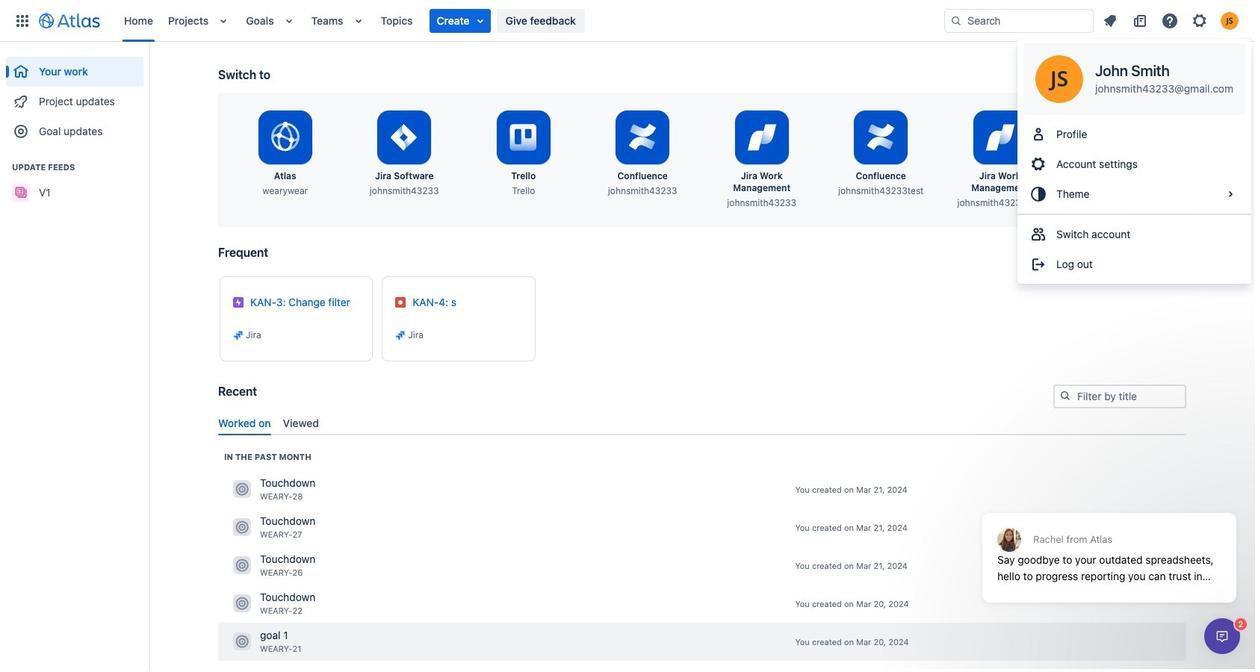 Task type: vqa. For each thing, say whether or not it's contained in the screenshot.
3rd TOWNSQUARE Icon from the top of the page
yes



Task type: locate. For each thing, give the bounding box(es) containing it.
1 vertical spatial dialog
[[1204, 619, 1240, 655]]

Filter by title field
[[1055, 386, 1185, 407]]

jira image
[[232, 329, 244, 341], [395, 329, 407, 341], [395, 329, 407, 341]]

1 vertical spatial heading
[[224, 451, 311, 463]]

banner
[[0, 0, 1255, 42]]

2 townsquare image from the top
[[233, 557, 251, 575]]

0 horizontal spatial settings image
[[1101, 120, 1137, 155]]

tab list
[[212, 411, 1192, 435]]

list item
[[429, 9, 491, 33]]

0 vertical spatial heading
[[6, 161, 143, 173]]

1 townsquare image from the top
[[233, 519, 251, 537]]

group
[[6, 42, 143, 151], [1018, 115, 1252, 214], [6, 146, 143, 212], [1018, 214, 1252, 284]]

0 horizontal spatial list
[[117, 0, 944, 41]]

switch to... image
[[13, 12, 31, 30]]

settings image
[[1191, 12, 1209, 30], [1101, 120, 1137, 155]]

townsquare image
[[233, 519, 251, 537], [233, 557, 251, 575], [233, 595, 251, 613], [233, 633, 251, 651]]

0 vertical spatial settings image
[[1191, 12, 1209, 30]]

None search field
[[944, 9, 1094, 33]]

heading
[[6, 161, 143, 173], [224, 451, 311, 463]]

1 horizontal spatial settings image
[[1191, 12, 1209, 30]]

0 horizontal spatial heading
[[6, 161, 143, 173]]

dialog
[[975, 477, 1244, 614], [1204, 619, 1240, 655]]

1 vertical spatial settings image
[[1101, 120, 1137, 155]]

list
[[117, 0, 944, 41], [1097, 9, 1246, 33]]

search image
[[950, 15, 962, 27]]

list item inside list
[[429, 9, 491, 33]]



Task type: describe. For each thing, give the bounding box(es) containing it.
notifications image
[[1101, 12, 1119, 30]]

0 vertical spatial dialog
[[975, 477, 1244, 614]]

4 townsquare image from the top
[[233, 633, 251, 651]]

1 horizontal spatial list
[[1097, 9, 1246, 33]]

help image
[[1161, 12, 1179, 30]]

top element
[[9, 0, 944, 41]]

townsquare image
[[233, 481, 251, 499]]

account image
[[1221, 12, 1239, 30]]

1 horizontal spatial heading
[[224, 451, 311, 463]]

jira image
[[232, 329, 244, 341]]

search image
[[1059, 390, 1071, 402]]

Search field
[[944, 9, 1094, 33]]

3 townsquare image from the top
[[233, 595, 251, 613]]



